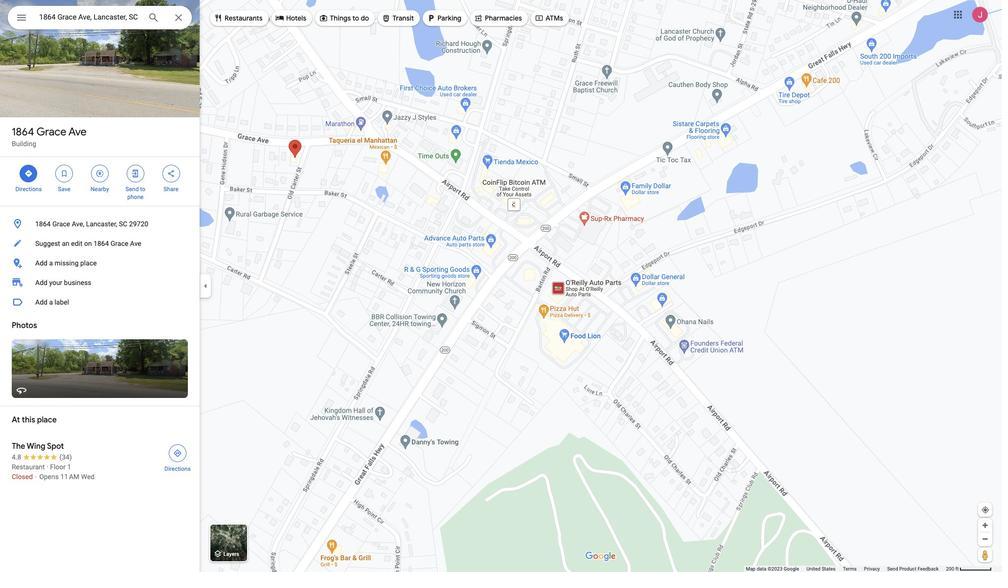 Task type: locate. For each thing, give the bounding box(es) containing it.
1864 grace ave, lancaster, sc 29720
[[35, 220, 148, 228]]

directions image
[[173, 449, 182, 458]]

pharmacies
[[485, 14, 522, 23]]

send product feedback
[[887, 567, 939, 572]]

0 horizontal spatial directions
[[15, 186, 42, 193]]

united states
[[807, 567, 836, 572]]


[[427, 13, 436, 23]]

parking
[[438, 14, 461, 23]]

to left 'do'
[[353, 14, 359, 23]]

1864 right on
[[94, 240, 109, 248]]

wing
[[27, 442, 45, 452]]

11 am
[[60, 473, 79, 481]]

 search field
[[8, 6, 192, 31]]

add for add a label
[[35, 299, 47, 306]]

footer containing map data ©2023 google
[[746, 566, 946, 573]]

1864 up suggest
[[35, 220, 51, 228]]

grace inside 1864 grace ave building
[[36, 125, 66, 139]]

ave
[[69, 125, 87, 139], [130, 240, 141, 248]]

add a missing place button
[[0, 254, 200, 273]]

to up phone
[[140, 186, 145, 193]]

lancaster,
[[86, 220, 117, 228]]

on
[[84, 240, 92, 248]]

 pharmacies
[[474, 13, 522, 23]]

1 a from the top
[[49, 259, 53, 267]]

0 vertical spatial send
[[126, 186, 139, 193]]

edit
[[71, 240, 82, 248]]

1864
[[12, 125, 34, 139], [35, 220, 51, 228], [94, 240, 109, 248]]

actions for 1864 grace ave region
[[0, 157, 200, 206]]

1 horizontal spatial to
[[353, 14, 359, 23]]

to inside send to phone
[[140, 186, 145, 193]]

grace for ave
[[36, 125, 66, 139]]

None field
[[39, 11, 140, 23]]

0 vertical spatial 1864
[[12, 125, 34, 139]]

0 vertical spatial add
[[35, 259, 47, 267]]

 button
[[8, 6, 35, 31]]

0 horizontal spatial 1864
[[12, 125, 34, 139]]

ave inside 1864 grace ave building
[[69, 125, 87, 139]]

1864 for ave,
[[35, 220, 51, 228]]

0 horizontal spatial send
[[126, 186, 139, 193]]

1 vertical spatial a
[[49, 299, 53, 306]]

transit
[[393, 14, 414, 23]]

1 vertical spatial ave
[[130, 240, 141, 248]]

directions inside actions for 1864 grace ave region
[[15, 186, 42, 193]]

4.8 stars 34 reviews image
[[12, 453, 72, 462]]

 atms
[[535, 13, 563, 23]]

2 vertical spatial 1864
[[94, 240, 109, 248]]

2 add from the top
[[35, 279, 47, 287]]

grace
[[36, 125, 66, 139], [52, 220, 70, 228], [111, 240, 128, 248]]

layers
[[224, 552, 239, 558]]


[[474, 13, 483, 23]]

2 vertical spatial add
[[35, 299, 47, 306]]

0 horizontal spatial ave
[[69, 125, 87, 139]]

1864 inside 1864 grace ave building
[[12, 125, 34, 139]]

states
[[822, 567, 836, 572]]

grace left ave,
[[52, 220, 70, 228]]

200 ft button
[[946, 567, 992, 572]]

send for send product feedback
[[887, 567, 898, 572]]

a left missing
[[49, 259, 53, 267]]

directions down directions image
[[164, 466, 191, 473]]

add
[[35, 259, 47, 267], [35, 279, 47, 287], [35, 299, 47, 306]]


[[131, 168, 140, 179]]

add left label
[[35, 299, 47, 306]]


[[16, 11, 27, 24]]

©2023
[[768, 567, 783, 572]]

1864 up building at the top left
[[12, 125, 34, 139]]

1864 inside 1864 grace ave, lancaster, sc 29720 button
[[35, 220, 51, 228]]

1 vertical spatial 1864
[[35, 220, 51, 228]]

place right this
[[37, 415, 57, 425]]

1864 Grace Ave, Lancaster, SC 29720 field
[[8, 6, 192, 29]]

terms
[[843, 567, 857, 572]]

a
[[49, 259, 53, 267], [49, 299, 53, 306]]

send inside send to phone
[[126, 186, 139, 193]]

2 vertical spatial grace
[[111, 240, 128, 248]]

0 vertical spatial directions
[[15, 186, 42, 193]]


[[535, 13, 544, 23]]

google
[[784, 567, 799, 572]]

add left your
[[35, 279, 47, 287]]

to
[[353, 14, 359, 23], [140, 186, 145, 193]]

send for send to phone
[[126, 186, 139, 193]]

floor
[[50, 463, 66, 471]]

0 horizontal spatial to
[[140, 186, 145, 193]]

(34)
[[59, 454, 72, 461]]

ave up 
[[69, 125, 87, 139]]

a left label
[[49, 299, 53, 306]]

1 add from the top
[[35, 259, 47, 267]]

·
[[46, 463, 48, 471]]

place down suggest an edit on 1864 grace ave
[[80, 259, 97, 267]]

2 horizontal spatial 1864
[[94, 240, 109, 248]]


[[167, 168, 175, 179]]

3 add from the top
[[35, 299, 47, 306]]

suggest an edit on 1864 grace ave
[[35, 240, 141, 248]]

send left the product
[[887, 567, 898, 572]]

0 vertical spatial grace
[[36, 125, 66, 139]]

0 horizontal spatial place
[[37, 415, 57, 425]]

1 horizontal spatial send
[[887, 567, 898, 572]]

map data ©2023 google
[[746, 567, 799, 572]]

1 vertical spatial send
[[887, 567, 898, 572]]

privacy button
[[864, 566, 880, 573]]

spot
[[47, 442, 64, 452]]

1 horizontal spatial place
[[80, 259, 97, 267]]


[[275, 13, 284, 23]]

grace down sc
[[111, 240, 128, 248]]

0 vertical spatial place
[[80, 259, 97, 267]]

0 vertical spatial to
[[353, 14, 359, 23]]

1 horizontal spatial ave
[[130, 240, 141, 248]]

 things to do
[[319, 13, 369, 23]]

1864 grace ave, lancaster, sc 29720 button
[[0, 214, 200, 234]]

ave down 29720
[[130, 240, 141, 248]]

1 vertical spatial directions
[[164, 466, 191, 473]]

share
[[164, 186, 179, 193]]

1
[[67, 463, 71, 471]]

privacy
[[864, 567, 880, 572]]

1 vertical spatial place
[[37, 415, 57, 425]]

building
[[12, 140, 36, 148]]

add your business
[[35, 279, 91, 287]]

add down suggest
[[35, 259, 47, 267]]

1 horizontal spatial 1864
[[35, 220, 51, 228]]

atms
[[546, 14, 563, 23]]

0 vertical spatial a
[[49, 259, 53, 267]]

restaurants
[[225, 14, 263, 23]]

show street view coverage image
[[978, 548, 992, 563]]

1 horizontal spatial directions
[[164, 466, 191, 473]]

restaurant
[[12, 463, 45, 471]]

sc
[[119, 220, 127, 228]]

zoom in image
[[982, 522, 989, 530]]

1 vertical spatial to
[[140, 186, 145, 193]]

terms button
[[843, 566, 857, 573]]

your
[[49, 279, 62, 287]]

4.8
[[12, 454, 21, 461]]

1864 for ave
[[12, 125, 34, 139]]

place
[[80, 259, 97, 267], [37, 415, 57, 425]]

send inside button
[[887, 567, 898, 572]]

add your business link
[[0, 273, 200, 293]]

0 vertical spatial ave
[[69, 125, 87, 139]]

send up phone
[[126, 186, 139, 193]]

2 a from the top
[[49, 299, 53, 306]]

directions down the "" at the top left of the page
[[15, 186, 42, 193]]

grace up 
[[36, 125, 66, 139]]

footer
[[746, 566, 946, 573]]

send
[[126, 186, 139, 193], [887, 567, 898, 572]]

1 vertical spatial add
[[35, 279, 47, 287]]

feedback
[[918, 567, 939, 572]]

1 vertical spatial grace
[[52, 220, 70, 228]]

200
[[946, 567, 954, 572]]



Task type: describe. For each thing, give the bounding box(es) containing it.
collapse side panel image
[[200, 281, 211, 292]]

at
[[12, 415, 20, 425]]

directions button
[[159, 442, 197, 473]]

1864 grace ave main content
[[0, 0, 200, 573]]

add for add your business
[[35, 279, 47, 287]]

google account: james peterson  
(james.peterson1902@gmail.com) image
[[972, 7, 988, 22]]

suggest an edit on 1864 grace ave button
[[0, 234, 200, 254]]

phone
[[127, 194, 144, 201]]


[[319, 13, 328, 23]]

nearby
[[91, 186, 109, 193]]

restaurant · floor 1 closed ⋅ opens 11 am wed
[[12, 463, 95, 481]]

 parking
[[427, 13, 461, 23]]

footer inside google maps "element"
[[746, 566, 946, 573]]

product
[[899, 567, 917, 572]]

ft
[[956, 567, 959, 572]]

a for label
[[49, 299, 53, 306]]

⋅
[[34, 473, 38, 481]]

send product feedback button
[[887, 566, 939, 573]]

show your location image
[[981, 506, 990, 515]]


[[214, 13, 223, 23]]

add a missing place
[[35, 259, 97, 267]]

 transit
[[382, 13, 414, 23]]

1864 grace ave building
[[12, 125, 87, 148]]

google maps element
[[0, 0, 1002, 573]]

a for missing
[[49, 259, 53, 267]]

do
[[361, 14, 369, 23]]

missing
[[55, 259, 79, 267]]

label
[[55, 299, 69, 306]]

the wing spot
[[12, 442, 64, 452]]

an
[[62, 240, 69, 248]]

at this place
[[12, 415, 57, 425]]

ave inside the suggest an edit on 1864 grace ave button
[[130, 240, 141, 248]]

 hotels
[[275, 13, 306, 23]]

united
[[807, 567, 821, 572]]

add for add a missing place
[[35, 259, 47, 267]]

suggest
[[35, 240, 60, 248]]


[[60, 168, 69, 179]]


[[24, 168, 33, 179]]

photos
[[12, 321, 37, 331]]

add a label
[[35, 299, 69, 306]]

none field inside "1864 grace ave, lancaster, sc 29720" field
[[39, 11, 140, 23]]

grace for ave,
[[52, 220, 70, 228]]

united states button
[[807, 566, 836, 573]]

data
[[757, 567, 767, 572]]

ave,
[[72, 220, 84, 228]]

closed
[[12, 473, 33, 481]]

add a label button
[[0, 293, 200, 312]]

place inside button
[[80, 259, 97, 267]]

opens
[[39, 473, 59, 481]]

this
[[22, 415, 35, 425]]

 restaurants
[[214, 13, 263, 23]]

hotels
[[286, 14, 306, 23]]

zoom out image
[[982, 536, 989, 543]]

things
[[330, 14, 351, 23]]

200 ft
[[946, 567, 959, 572]]

save
[[58, 186, 70, 193]]

send to phone
[[126, 186, 145, 201]]

the
[[12, 442, 25, 452]]

1864 inside the suggest an edit on 1864 grace ave button
[[94, 240, 109, 248]]

29720
[[129, 220, 148, 228]]

wed
[[81, 473, 95, 481]]

directions inside button
[[164, 466, 191, 473]]


[[95, 168, 104, 179]]

to inside  things to do
[[353, 14, 359, 23]]


[[382, 13, 391, 23]]

business
[[64, 279, 91, 287]]

map
[[746, 567, 756, 572]]



Task type: vqa. For each thing, say whether or not it's contained in the screenshot.
label a
yes



